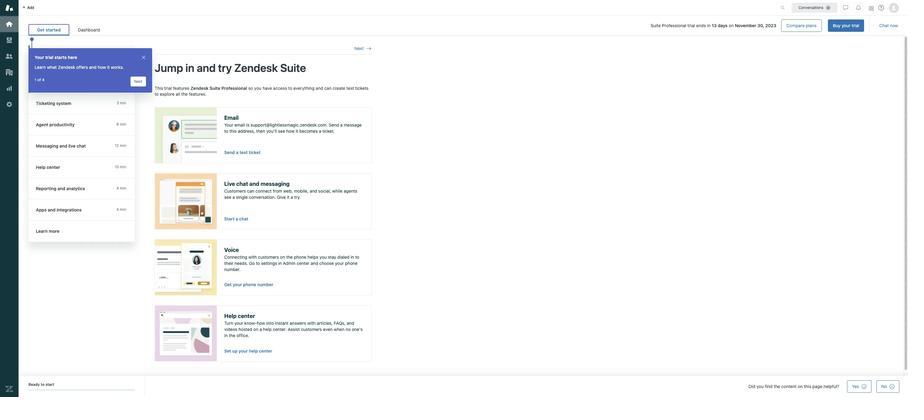 Task type: describe. For each thing, give the bounding box(es) containing it.
get your phone number
[[224, 282, 273, 288]]

find
[[765, 384, 773, 390]]

no button
[[876, 381, 899, 393]]

1
[[35, 78, 36, 82]]

even
[[323, 327, 333, 332]]

how for what
[[98, 65, 106, 70]]

see inside live chat and messaging customers can connect from web, mobile, and social, while agents see a single conversation. give it a try.
[[224, 195, 231, 200]]

your inside voice connecting with customers on the phone helps you stay dialed in to their needs. go to settings in admin center and choose your phone number.
[[335, 261, 344, 266]]

0 vertical spatial phone
[[294, 255, 306, 260]]

it inside your trial starts here dialog
[[107, 65, 110, 70]]

min
[[120, 53, 126, 58]]

conversation.
[[249, 195, 276, 200]]

send a test ticket
[[224, 150, 261, 155]]

6 heading from the top
[[28, 200, 141, 221]]

reporting image
[[5, 84, 13, 92]]

now
[[890, 23, 898, 28]]

give
[[277, 195, 286, 200]]

this trial features zendesk suite professional
[[155, 86, 247, 91]]

your inside help center turn your know-how into instant answers with articles, faqs, and videos hosted on a help center. assist customers even when no one's in the office.
[[234, 321, 243, 326]]

a inside button
[[236, 217, 238, 222]]

what
[[47, 65, 57, 70]]

with inside voice connecting with customers on the phone helps you stay dialed in to their needs. go to settings in admin center and choose your phone number.
[[248, 255, 257, 260]]

ticket
[[249, 150, 261, 155]]

2 min
[[117, 53, 126, 58]]

7 heading from the top
[[28, 221, 141, 242]]

and inside the content-title region
[[197, 61, 216, 75]]

choose
[[319, 261, 334, 266]]

the inside voice connecting with customers on the phone helps you stay dialed in to their needs. go to settings in admin center and choose your phone number.
[[286, 255, 293, 260]]

and left social, on the top
[[310, 189, 317, 194]]

your down number. at the bottom left
[[233, 282, 242, 288]]

customer support channels button
[[30, 63, 135, 77]]

footer containing did you find the content on this page helpful?
[[19, 377, 908, 398]]

chat inside button
[[239, 217, 248, 222]]

region containing email
[[155, 85, 372, 372]]

your trial starts here
[[35, 55, 77, 60]]

conversations
[[799, 5, 823, 10]]

november
[[735, 23, 756, 28]]

buy
[[833, 23, 841, 28]]

next inside 1 of 4 next
[[134, 79, 142, 84]]

and inside so you have access to everything and can create test tickets to explore all the features.
[[316, 86, 323, 91]]

you for did
[[757, 384, 764, 390]]

zendesk inside your trial starts here dialog
[[58, 65, 75, 70]]

0 vertical spatial next button
[[354, 46, 371, 51]]

live
[[224, 181, 235, 187]]

jump
[[155, 61, 183, 75]]

get for get your phone number
[[224, 282, 232, 288]]

to inside email your email is support@lightlessmagic.zendesk.com. send a message to this address, then you'll see how it becomes a ticket.
[[224, 129, 228, 134]]

center inside help center turn your know-how into instant answers with articles, faqs, and videos hosted on a help center. assist customers even when no one's in the office.
[[238, 313, 255, 320]]

in right "dialed"
[[351, 255, 354, 260]]

and inside help center turn your know-how into instant answers with articles, faqs, and videos hosted on a help center. assist customers even when no one's in the office.
[[347, 321, 354, 326]]

get started
[[37, 27, 61, 32]]

how inside email your email is support@lightlessmagic.zendesk.com. send a message to this address, then you'll see how it becomes a ticket.
[[286, 129, 295, 134]]

get started image
[[5, 20, 13, 28]]

start
[[224, 217, 235, 222]]

office.
[[237, 333, 249, 339]]

example of email conversation inside of the ticketing system and the customer is asking the agent about reimbursement policy. image
[[155, 108, 217, 163]]

example of a help center article. image
[[155, 306, 217, 362]]

1 horizontal spatial zendesk
[[191, 86, 208, 91]]

your right buy
[[842, 23, 851, 28]]

helps
[[308, 255, 318, 260]]

main element
[[0, 0, 19, 398]]

4 heading from the top
[[28, 157, 141, 178]]

and inside your trial starts here dialog
[[89, 65, 97, 70]]

send a test ticket link
[[224, 150, 261, 155]]

this inside email your email is support@lightlessmagic.zendesk.com. send a message to this address, then you'll see how it becomes a ticket.
[[229, 129, 237, 134]]

close image
[[141, 55, 146, 60]]

2 horizontal spatial phone
[[345, 261, 358, 266]]

help
[[224, 313, 237, 320]]

set
[[224, 349, 231, 354]]

no
[[346, 327, 351, 332]]

in inside section
[[707, 23, 711, 28]]

chat
[[879, 23, 889, 28]]

from
[[273, 189, 282, 194]]

channels
[[82, 67, 101, 72]]

of
[[37, 78, 41, 82]]

on right content
[[798, 384, 803, 390]]

page
[[812, 384, 822, 390]]

add your team
[[43, 81, 72, 86]]

everything
[[293, 86, 315, 91]]

try
[[218, 61, 232, 75]]

your for your account
[[36, 53, 45, 58]]

it inside email your email is support@lightlessmagic.zendesk.com. send a message to this address, then you'll see how it becomes a ticket.
[[296, 129, 298, 134]]

started
[[46, 27, 61, 32]]

in left admin
[[278, 261, 282, 266]]

a left the ticket
[[236, 150, 238, 155]]

zendesk products image
[[869, 6, 873, 10]]

agents
[[344, 189, 357, 194]]

center.
[[273, 327, 287, 332]]

email your email is support@lightlessmagic.zendesk.com. send a message to this address, then you'll see how it becomes a ticket.
[[224, 115, 362, 134]]

a down customers
[[232, 195, 235, 200]]

address,
[[238, 129, 255, 134]]

0 horizontal spatial professional
[[221, 86, 247, 91]]

example of conversation inside of messaging and the customer is asking the agent about changing the size of the retail order. image
[[155, 174, 217, 229]]

on inside voice connecting with customers on the phone helps you stay dialed in to their needs. go to settings in admin center and choose your phone number.
[[280, 255, 285, 260]]

in inside help center turn your know-how into instant answers with articles, faqs, and videos hosted on a help center. assist customers even when no one's in the office.
[[224, 333, 228, 339]]

tickets
[[355, 86, 369, 91]]

next button inside your trial starts here dialog
[[130, 77, 146, 87]]

this
[[155, 86, 163, 91]]

1 of 4 next
[[35, 78, 142, 84]]

dashboard
[[78, 27, 100, 32]]

4
[[42, 78, 44, 82]]

start a chat button
[[224, 216, 248, 222]]

your account heading
[[28, 45, 135, 63]]

zendesk image
[[5, 386, 13, 394]]

a left message
[[340, 123, 343, 128]]

web,
[[283, 189, 293, 194]]

ticket.
[[322, 129, 335, 134]]

to left start
[[41, 383, 44, 388]]

2023
[[765, 23, 776, 28]]

suite inside the content-title region
[[280, 61, 306, 75]]

connect
[[255, 189, 272, 194]]

5 heading from the top
[[28, 178, 141, 200]]

messaging
[[261, 181, 290, 187]]

message
[[344, 123, 362, 128]]

email
[[224, 115, 239, 121]]

how for center
[[257, 321, 265, 326]]

on inside help center turn your know-how into instant answers with articles, faqs, and videos hosted on a help center. assist customers even when no one's in the office.
[[253, 327, 258, 332]]

chat now
[[879, 23, 898, 28]]

1 horizontal spatial professional
[[662, 23, 686, 28]]

a left ticket.
[[319, 129, 321, 134]]

conversations button
[[792, 3, 838, 13]]

and inside voice connecting with customers on the phone helps you stay dialed in to their needs. go to settings in admin center and choose your phone number.
[[311, 261, 318, 266]]

plans
[[806, 23, 817, 28]]

team
[[62, 81, 72, 86]]

set up your help center
[[224, 349, 272, 354]]

settings
[[261, 261, 277, 266]]

a left try.
[[291, 195, 293, 200]]

did
[[749, 384, 755, 390]]



Task type: vqa. For each thing, say whether or not it's contained in the screenshot.
Filter image on the top right of the page
no



Task type: locate. For each thing, give the bounding box(es) containing it.
can left the create
[[324, 86, 331, 91]]

customers down articles,
[[301, 327, 322, 332]]

with up go
[[248, 255, 257, 260]]

suite
[[651, 23, 661, 28], [280, 61, 306, 75], [210, 86, 220, 91]]

and up no
[[347, 321, 354, 326]]

is
[[246, 123, 249, 128]]

learn
[[35, 65, 46, 70]]

1 vertical spatial get
[[224, 282, 232, 288]]

the down videos
[[229, 333, 235, 339]]

in right jump
[[185, 61, 194, 75]]

customer support channels
[[43, 67, 101, 72]]

2 vertical spatial center
[[259, 349, 272, 354]]

assist
[[288, 327, 300, 332]]

0 vertical spatial see
[[278, 129, 285, 134]]

on up admin
[[280, 255, 285, 260]]

ready to start
[[28, 383, 54, 388]]

it inside live chat and messaging customers can connect from web, mobile, and social, while agents see a single conversation. give it a try.
[[287, 195, 290, 200]]

voice connecting with customers on the phone helps you stay dialed in to their needs. go to settings in admin center and choose your phone number.
[[224, 247, 359, 272]]

voice
[[224, 247, 239, 254]]

features.
[[189, 92, 207, 97]]

2 horizontal spatial suite
[[651, 23, 661, 28]]

1 vertical spatial this
[[804, 384, 811, 390]]

turn
[[224, 321, 233, 326]]

1 vertical spatial see
[[224, 195, 231, 200]]

you inside footer
[[757, 384, 764, 390]]

1 vertical spatial next button
[[130, 77, 146, 87]]

suite professional trial ends in 13 days on november 30, 2023
[[651, 23, 776, 28]]

the inside help center turn your know-how into instant answers with articles, faqs, and videos hosted on a help center. assist customers even when no one's in the office.
[[229, 333, 235, 339]]

get for get started
[[37, 27, 45, 32]]

you up choose
[[320, 255, 327, 260]]

trial inside buy your trial button
[[852, 23, 859, 28]]

get inside region
[[224, 282, 232, 288]]

can up "single"
[[247, 189, 254, 194]]

example of how the agent accepts an incoming phone call as well as how to log the details of the call. image
[[155, 240, 217, 296]]

here
[[68, 55, 77, 60]]

customers image
[[5, 52, 13, 60]]

1 horizontal spatial customers
[[301, 327, 322, 332]]

0 vertical spatial next
[[354, 46, 364, 51]]

and down helps
[[311, 261, 318, 266]]

a right start
[[236, 217, 238, 222]]

you inside voice connecting with customers on the phone helps you stay dialed in to their needs. go to settings in admin center and choose your phone number.
[[320, 255, 327, 260]]

to right "dialed"
[[355, 255, 359, 260]]

get inside tab list
[[37, 27, 45, 32]]

0 vertical spatial chat
[[236, 181, 248, 187]]

0 horizontal spatial test
[[240, 150, 248, 155]]

phone down "dialed"
[[345, 261, 358, 266]]

your inside button
[[239, 349, 248, 354]]

a
[[340, 123, 343, 128], [319, 129, 321, 134], [236, 150, 238, 155], [232, 195, 235, 200], [291, 195, 293, 200], [236, 217, 238, 222], [260, 327, 262, 332]]

1 horizontal spatial phone
[[294, 255, 306, 260]]

content
[[781, 384, 797, 390]]

0 horizontal spatial zendesk
[[58, 65, 75, 70]]

you'll
[[266, 129, 277, 134]]

content-title region
[[155, 61, 371, 75]]

start a chat
[[224, 217, 248, 222]]

customers up settings
[[258, 255, 279, 260]]

your inside dialog
[[35, 55, 44, 60]]

trial inside your trial starts here dialog
[[45, 55, 53, 60]]

0 vertical spatial how
[[98, 65, 106, 70]]

1 horizontal spatial suite
[[280, 61, 306, 75]]

so you have access to everything and can create test tickets to explore all the features.
[[155, 86, 369, 97]]

phone left number
[[243, 282, 256, 288]]

customer
[[43, 67, 64, 72]]

heading
[[28, 93, 141, 114], [28, 114, 141, 136], [28, 136, 141, 157], [28, 157, 141, 178], [28, 178, 141, 200], [28, 200, 141, 221], [28, 221, 141, 242]]

articles,
[[317, 321, 333, 326]]

your right up
[[239, 349, 248, 354]]

in inside the content-title region
[[185, 61, 194, 75]]

help right up
[[249, 349, 258, 354]]

center inside voice connecting with customers on the phone helps you stay dialed in to their needs. go to settings in admin center and choose your phone number.
[[297, 261, 310, 266]]

test inside so you have access to everything and can create test tickets to explore all the features.
[[346, 86, 354, 91]]

so
[[248, 86, 253, 91]]

compare
[[787, 23, 805, 28]]

phone
[[294, 255, 306, 260], [345, 261, 358, 266], [243, 282, 256, 288]]

access
[[273, 86, 287, 91]]

1 vertical spatial next
[[134, 79, 142, 84]]

a inside help center turn your know-how into instant answers with articles, faqs, and videos hosted on a help center. assist customers even when no one's in the office.
[[260, 327, 262, 332]]

1 heading from the top
[[28, 93, 141, 114]]

trial right buy
[[852, 23, 859, 28]]

2 horizontal spatial zendesk
[[234, 61, 278, 75]]

section
[[113, 19, 864, 32]]

the right find
[[774, 384, 780, 390]]

0 horizontal spatial can
[[247, 189, 254, 194]]

0 horizontal spatial suite
[[210, 86, 220, 91]]

account
[[46, 53, 63, 58]]

chat right start
[[239, 217, 248, 222]]

hosted
[[239, 327, 252, 332]]

0 vertical spatial help
[[263, 327, 272, 332]]

1 horizontal spatial you
[[320, 255, 327, 260]]

and up connect
[[249, 181, 259, 187]]

0 horizontal spatial you
[[254, 86, 261, 91]]

0 vertical spatial professional
[[662, 23, 686, 28]]

customers inside help center turn your know-how into instant answers with articles, faqs, and videos hosted on a help center. assist customers even when no one's in the office.
[[301, 327, 322, 332]]

can inside so you have access to everything and can create test tickets to explore all the features.
[[324, 86, 331, 91]]

can
[[324, 86, 331, 91], [247, 189, 254, 194]]

center inside button
[[259, 349, 272, 354]]

help down the into
[[263, 327, 272, 332]]

your trial starts here dialog
[[28, 48, 152, 93]]

buy your trial
[[833, 23, 859, 28]]

your down "dialed"
[[335, 261, 344, 266]]

jump in and try zendesk suite
[[155, 61, 306, 75]]

see
[[278, 129, 285, 134], [224, 195, 231, 200]]

0 horizontal spatial next
[[134, 79, 142, 84]]

this down 'email'
[[229, 129, 237, 134]]

in
[[707, 23, 711, 28], [185, 61, 194, 75], [351, 255, 354, 260], [278, 261, 282, 266], [224, 333, 228, 339]]

starts
[[54, 55, 67, 60]]

dashboard tab
[[69, 24, 108, 36]]

0 vertical spatial can
[[324, 86, 331, 91]]

see down support@lightlessmagic.zendesk.com.
[[278, 129, 285, 134]]

2 vertical spatial you
[[757, 384, 764, 390]]

your account
[[36, 53, 63, 58]]

the up admin
[[286, 255, 293, 260]]

0 horizontal spatial customers
[[258, 255, 279, 260]]

answers
[[290, 321, 306, 326]]

1 horizontal spatial next
[[354, 46, 364, 51]]

your up hosted at the bottom left of the page
[[234, 321, 243, 326]]

1 vertical spatial test
[[240, 150, 248, 155]]

buy your trial button
[[828, 19, 864, 32]]

set up your help center button
[[224, 349, 272, 354]]

0 vertical spatial you
[[254, 86, 261, 91]]

how down support@lightlessmagic.zendesk.com.
[[286, 129, 295, 134]]

this left page
[[804, 384, 811, 390]]

suite inside region
[[210, 86, 220, 91]]

chat up customers
[[236, 181, 248, 187]]

with inside help center turn your know-how into instant answers with articles, faqs, and videos hosted on a help center. assist customers even when no one's in the office.
[[307, 321, 316, 326]]

when
[[334, 327, 345, 332]]

compare plans
[[787, 23, 817, 28]]

zendesk up so
[[234, 61, 278, 75]]

faqs,
[[334, 321, 346, 326]]

footer
[[19, 377, 908, 398]]

test left the ticket
[[240, 150, 248, 155]]

0 vertical spatial this
[[229, 129, 237, 134]]

1 vertical spatial it
[[296, 129, 298, 134]]

send up ticket.
[[329, 123, 339, 128]]

0 horizontal spatial get
[[37, 27, 45, 32]]

0 horizontal spatial see
[[224, 195, 231, 200]]

it down support@lightlessmagic.zendesk.com.
[[296, 129, 298, 134]]

stay
[[328, 255, 336, 260]]

1 horizontal spatial help
[[263, 327, 272, 332]]

0 vertical spatial with
[[248, 255, 257, 260]]

and right offers
[[89, 65, 97, 70]]

in down videos
[[224, 333, 228, 339]]

your inside email your email is support@lightlessmagic.zendesk.com. send a message to this address, then you'll see how it becomes a ticket.
[[224, 123, 233, 128]]

2 vertical spatial how
[[257, 321, 265, 326]]

explore
[[160, 92, 175, 97]]

instant
[[275, 321, 289, 326]]

phone up admin
[[294, 255, 306, 260]]

1 vertical spatial send
[[224, 150, 235, 155]]

yes button
[[847, 381, 871, 393]]

you inside so you have access to everything and can create test tickets to explore all the features.
[[254, 86, 261, 91]]

center down helps
[[297, 261, 310, 266]]

2 horizontal spatial you
[[757, 384, 764, 390]]

0 vertical spatial suite
[[651, 23, 661, 28]]

your for your trial starts here
[[35, 55, 44, 60]]

help inside help center turn your know-how into instant answers with articles, faqs, and videos hosted on a help center. assist customers even when no one's in the office.
[[263, 327, 272, 332]]

and
[[197, 61, 216, 75], [89, 65, 97, 70], [316, 86, 323, 91], [249, 181, 259, 187], [310, 189, 317, 194], [311, 261, 318, 266], [347, 321, 354, 326]]

how inside help center turn your know-how into instant answers with articles, faqs, and videos hosted on a help center. assist customers even when no one's in the office.
[[257, 321, 265, 326]]

help center turn your know-how into instant answers with articles, faqs, and videos hosted on a help center. assist customers even when no one's in the office.
[[224, 313, 363, 339]]

center down the into
[[259, 349, 272, 354]]

chat inside live chat and messaging customers can connect from web, mobile, and social, while agents see a single conversation. give it a try.
[[236, 181, 248, 187]]

0 horizontal spatial how
[[98, 65, 106, 70]]

1 horizontal spatial see
[[278, 129, 285, 134]]

0 horizontal spatial this
[[229, 129, 237, 134]]

it left works.
[[107, 65, 110, 70]]

and left try
[[197, 61, 216, 75]]

1 horizontal spatial this
[[804, 384, 811, 390]]

1 vertical spatial chat
[[239, 217, 248, 222]]

in left "13"
[[707, 23, 711, 28]]

get down number. at the bottom left
[[224, 282, 232, 288]]

trial left ends
[[688, 23, 695, 28]]

help inside button
[[249, 349, 258, 354]]

trial up explore
[[164, 86, 172, 91]]

your right add
[[52, 81, 61, 86]]

add your team button
[[30, 77, 135, 91]]

2 horizontal spatial it
[[296, 129, 298, 134]]

13
[[712, 23, 717, 28]]

you right did
[[757, 384, 764, 390]]

to down the email
[[224, 129, 228, 134]]

1 vertical spatial can
[[247, 189, 254, 194]]

customers inside voice connecting with customers on the phone helps you stay dialed in to their needs. go to settings in admin center and choose your phone number.
[[258, 255, 279, 260]]

can inside live chat and messaging customers can connect from web, mobile, and social, while agents see a single conversation. give it a try.
[[247, 189, 254, 194]]

1 horizontal spatial center
[[259, 349, 272, 354]]

one's
[[352, 327, 363, 332]]

section containing suite professional trial ends in
[[113, 19, 864, 32]]

get left started
[[37, 27, 45, 32]]

November 30, 2023 text field
[[735, 23, 776, 28]]

email
[[234, 123, 245, 128]]

1 vertical spatial center
[[238, 313, 255, 320]]

know-
[[244, 321, 257, 326]]

0 vertical spatial send
[[329, 123, 339, 128]]

1 horizontal spatial with
[[307, 321, 316, 326]]

zendesk down starts
[[58, 65, 75, 70]]

1 vertical spatial how
[[286, 129, 295, 134]]

0 vertical spatial get
[[37, 27, 45, 32]]

2 horizontal spatial how
[[286, 129, 295, 134]]

zendesk up features. on the top of page
[[191, 86, 208, 91]]

features
[[173, 86, 189, 91]]

and right everything
[[316, 86, 323, 91]]

number.
[[224, 267, 241, 272]]

admin image
[[5, 101, 13, 109]]

0 horizontal spatial send
[[224, 150, 235, 155]]

to right go
[[256, 261, 260, 266]]

to right access
[[288, 86, 292, 91]]

send left the ticket
[[224, 150, 235, 155]]

the
[[181, 92, 188, 97], [286, 255, 293, 260], [229, 333, 235, 339], [774, 384, 780, 390]]

2 vertical spatial phone
[[243, 282, 256, 288]]

0 vertical spatial center
[[297, 261, 310, 266]]

next button
[[354, 46, 371, 51], [130, 77, 146, 87]]

test right the create
[[346, 86, 354, 91]]

zendesk inside the content-title region
[[234, 61, 278, 75]]

help
[[263, 327, 272, 332], [249, 349, 258, 354]]

send inside email your email is support@lightlessmagic.zendesk.com. send a message to this address, then you'll see how it becomes a ticket.
[[329, 123, 339, 128]]

1 horizontal spatial next button
[[354, 46, 371, 51]]

on down the know- at the bottom of page
[[253, 327, 258, 332]]

see inside email your email is support@lightlessmagic.zendesk.com. send a message to this address, then you'll see how it becomes a ticket.
[[278, 129, 285, 134]]

support@lightlessmagic.zendesk.com.
[[251, 123, 328, 128]]

1 horizontal spatial send
[[329, 123, 339, 128]]

with left articles,
[[307, 321, 316, 326]]

you
[[254, 86, 261, 91], [320, 255, 327, 260], [757, 384, 764, 390]]

start
[[45, 383, 54, 388]]

how inside your trial starts here dialog
[[98, 65, 106, 70]]

you for so
[[254, 86, 261, 91]]

1 vertical spatial suite
[[280, 61, 306, 75]]

0 horizontal spatial with
[[248, 255, 257, 260]]

get help image
[[878, 5, 884, 11]]

create
[[333, 86, 345, 91]]

it down web,
[[287, 195, 290, 200]]

professional left so
[[221, 86, 247, 91]]

your inside heading
[[36, 53, 45, 58]]

see down customers
[[224, 195, 231, 200]]

their
[[224, 261, 233, 266]]

0 horizontal spatial help
[[249, 349, 258, 354]]

how left works.
[[98, 65, 106, 70]]

1 vertical spatial professional
[[221, 86, 247, 91]]

to down this
[[155, 92, 159, 97]]

support
[[65, 67, 81, 72]]

1 vertical spatial help
[[249, 349, 258, 354]]

1 horizontal spatial get
[[224, 282, 232, 288]]

single
[[236, 195, 248, 200]]

needs.
[[234, 261, 248, 266]]

add
[[43, 81, 51, 86]]

to
[[288, 86, 292, 91], [155, 92, 159, 97], [224, 129, 228, 134], [355, 255, 359, 260], [256, 261, 260, 266], [41, 383, 44, 388]]

0 horizontal spatial it
[[107, 65, 110, 70]]

0 vertical spatial customers
[[258, 255, 279, 260]]

tab list
[[28, 24, 108, 36]]

your
[[36, 53, 45, 58], [35, 55, 44, 60], [224, 123, 233, 128]]

into
[[266, 321, 274, 326]]

region
[[155, 85, 372, 372]]

1 vertical spatial phone
[[345, 261, 358, 266]]

tab list containing get started
[[28, 24, 108, 36]]

organizations image
[[5, 68, 13, 76]]

0 horizontal spatial phone
[[243, 282, 256, 288]]

up
[[232, 349, 238, 354]]

works.
[[111, 65, 124, 70]]

on right 'days'
[[729, 23, 734, 28]]

trial inside region
[[164, 86, 172, 91]]

next
[[354, 46, 364, 51], [134, 79, 142, 84]]

1 horizontal spatial it
[[287, 195, 290, 200]]

0 vertical spatial test
[[346, 86, 354, 91]]

1 horizontal spatial can
[[324, 86, 331, 91]]

a right hosted at the bottom left of the page
[[260, 327, 262, 332]]

then
[[256, 129, 265, 134]]

0 horizontal spatial next button
[[130, 77, 146, 87]]

zendesk support image
[[5, 4, 13, 12]]

how left the into
[[257, 321, 265, 326]]

1 vertical spatial customers
[[301, 327, 322, 332]]

helpful?
[[824, 384, 839, 390]]

0 horizontal spatial center
[[238, 313, 255, 320]]

the right all
[[181, 92, 188, 97]]

center up the know- at the bottom of page
[[238, 313, 255, 320]]

1 horizontal spatial test
[[346, 86, 354, 91]]

it
[[107, 65, 110, 70], [296, 129, 298, 134], [287, 195, 290, 200]]

the inside so you have access to everything and can create test tickets to explore all the features.
[[181, 92, 188, 97]]

go
[[249, 261, 255, 266]]

1 vertical spatial with
[[307, 321, 316, 326]]

2 vertical spatial suite
[[210, 86, 220, 91]]

customers
[[224, 189, 246, 194]]

1 vertical spatial you
[[320, 255, 327, 260]]

the inside footer
[[774, 384, 780, 390]]

views image
[[5, 36, 13, 44]]

get
[[37, 27, 45, 32], [224, 282, 232, 288]]

have
[[263, 86, 272, 91]]

2 vertical spatial it
[[287, 195, 290, 200]]

2 horizontal spatial center
[[297, 261, 310, 266]]

3 heading from the top
[[28, 136, 141, 157]]

0 vertical spatial it
[[107, 65, 110, 70]]

professional left ends
[[662, 23, 686, 28]]

1 horizontal spatial how
[[257, 321, 265, 326]]

becomes
[[299, 129, 318, 134]]

2 heading from the top
[[28, 114, 141, 136]]

videos
[[224, 327, 237, 332]]

you right so
[[254, 86, 261, 91]]

progress-bar progress bar
[[28, 390, 135, 391]]

trial up what
[[45, 55, 53, 60]]



